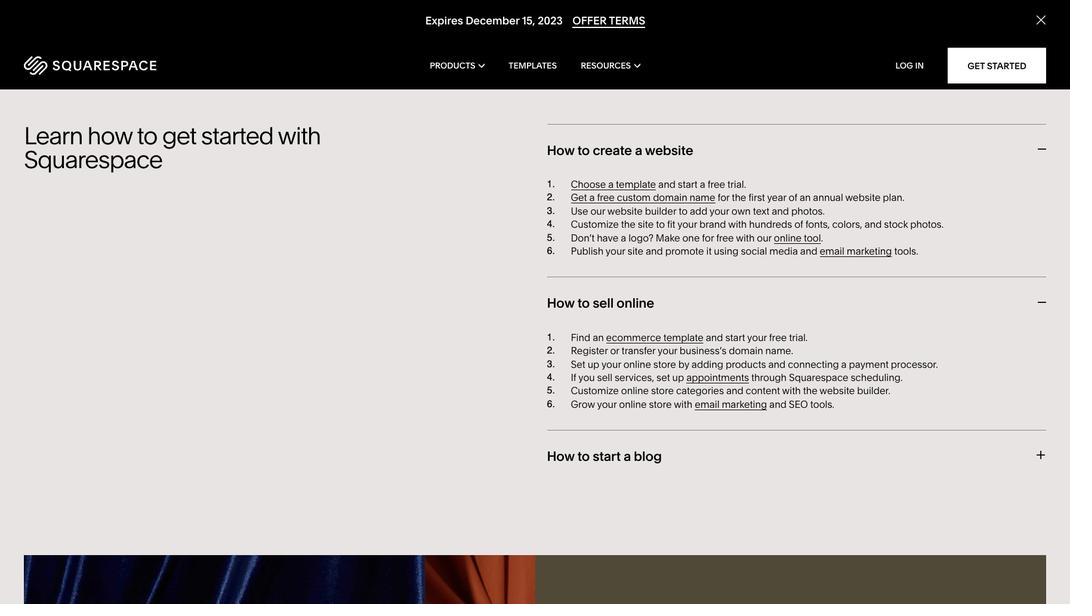 Task type: vqa. For each thing, say whether or not it's contained in the screenshot.
DAILY inside Automate the flow of your Squarespace sales, payment and tax information into your Xero file through a daily sync.
no



Task type: locate. For each thing, give the bounding box(es) containing it.
text
[[753, 205, 770, 217]]

a left "payment"
[[841, 359, 847, 370]]

through
[[752, 372, 787, 384]]

processor.
[[891, 359, 938, 370]]

1 horizontal spatial domain
[[729, 345, 763, 357]]

domain up products
[[729, 345, 763, 357]]

an inside find an ecommerce template and start your free trial. register or transfer your business's domain name. set up your online store by adding products and connecting a payment processor. if you sell services, set up appointments through squarespace scheduling. customize online store categories and content with the website builder. grow your online store with email marketing and seo tools.
[[593, 332, 604, 344]]

learn how to get started with squarespace
[[24, 121, 321, 174]]

site up logo?
[[638, 219, 654, 231]]

offer terms
[[572, 14, 645, 28]]

1 horizontal spatial squarespace
[[789, 372, 849, 384]]

december
[[465, 14, 519, 28]]

0 vertical spatial customize
[[571, 219, 619, 231]]

0 horizontal spatial domain
[[653, 192, 688, 204]]

a inside 'how to create a website' dropdown button
[[635, 142, 642, 159]]

0 vertical spatial template
[[616, 179, 656, 190]]

content
[[746, 385, 780, 397]]

1 vertical spatial for
[[702, 232, 714, 244]]

0 horizontal spatial marketing
[[722, 399, 767, 411]]

1 vertical spatial start
[[726, 332, 745, 344]]

start up products
[[726, 332, 745, 344]]

1 horizontal spatial up
[[673, 372, 684, 384]]

1 vertical spatial tools.
[[811, 399, 835, 411]]

use
[[571, 205, 588, 217]]

0 vertical spatial tools.
[[895, 245, 919, 257]]

1 horizontal spatial trial.
[[789, 332, 808, 344]]

2 vertical spatial start
[[593, 449, 621, 465]]

connecting
[[788, 359, 839, 370]]

email down .
[[820, 245, 845, 257]]

the
[[732, 192, 747, 204], [621, 219, 636, 231], [803, 385, 818, 397]]

email marketing link down appointments at the bottom right of page
[[695, 399, 767, 411]]

1 vertical spatial how
[[547, 296, 575, 312]]

resources button
[[581, 42, 640, 90]]

site
[[638, 219, 654, 231], [628, 245, 644, 257]]

sell up ecommerce
[[593, 296, 614, 312]]

of up "online tool" link
[[795, 219, 803, 231]]

the up seo
[[803, 385, 818, 397]]

1 vertical spatial get
[[571, 192, 587, 204]]

customize inside find an ecommerce template and start your free trial. register or transfer your business's domain name. set up your online store by adding products and connecting a payment processor. if you sell services, set up appointments through squarespace scheduling. customize online store categories and content with the website builder. grow your online store with email marketing and seo tools.
[[571, 385, 619, 397]]

for
[[718, 192, 730, 204], [702, 232, 714, 244]]

template
[[616, 179, 656, 190], [664, 332, 704, 344]]

domain up the builder
[[653, 192, 688, 204]]

email down the 'categories'
[[695, 399, 720, 411]]

for up it
[[702, 232, 714, 244]]

trial. up name.
[[789, 332, 808, 344]]

2 horizontal spatial start
[[726, 332, 745, 344]]

a right the create at the right top of the page
[[635, 142, 642, 159]]

your right grow
[[597, 399, 617, 411]]

start inside 'dropdown button'
[[593, 449, 621, 465]]

trial. inside choose a template and start a free trial. get a free custom domain name for the first year of an annual website plan. use our website builder to add your own text and photos. customize the site to fit your brand with hundreds of fonts, colors, and stock photos. don't have a logo? make one for free with our online tool . publish your site and promote it using social media and email marketing tools.
[[728, 179, 746, 190]]

free inside find an ecommerce template and start your free trial. register or transfer your business's domain name. set up your online store by adding products and connecting a payment processor. if you sell services, set up appointments through squarespace scheduling. customize online store categories and content with the website builder. grow your online store with email marketing and seo tools.
[[769, 332, 787, 344]]

0 horizontal spatial template
[[616, 179, 656, 190]]

0 horizontal spatial photos.
[[792, 205, 825, 217]]

email marketing link
[[820, 245, 892, 257], [695, 399, 767, 411]]

how to create a website
[[547, 142, 694, 159]]

0 vertical spatial our
[[591, 205, 605, 217]]

email inside choose a template and start a free trial. get a free custom domain name for the first year of an annual website plan. use our website builder to add your own text and photos. customize the site to fit your brand with hundreds of fonts, colors, and stock photos. don't have a logo? make one for free with our online tool . publish your site and promote it using social media and email marketing tools.
[[820, 245, 845, 257]]

0 horizontal spatial up
[[588, 359, 600, 370]]

1 horizontal spatial photos.
[[911, 219, 944, 231]]

0 horizontal spatial tools.
[[811, 399, 835, 411]]

how for how to start a blog
[[547, 449, 575, 465]]

1 vertical spatial customize
[[571, 385, 619, 397]]

your down ecommerce template 'link'
[[658, 345, 678, 357]]

0 vertical spatial email marketing link
[[820, 245, 892, 257]]

2 vertical spatial the
[[803, 385, 818, 397]]

0 horizontal spatial get
[[571, 192, 587, 204]]

with inside learn how to get started with squarespace
[[278, 121, 321, 150]]

templates link
[[509, 42, 557, 90]]

1 vertical spatial template
[[664, 332, 704, 344]]

2 customize from the top
[[571, 385, 619, 397]]

online
[[774, 232, 802, 244], [617, 296, 655, 312], [624, 359, 651, 370], [621, 385, 649, 397], [619, 399, 647, 411]]

2 vertical spatial how
[[547, 449, 575, 465]]

squarespace inside learn how to get started with squarespace
[[24, 145, 162, 174]]

0 horizontal spatial squarespace
[[24, 145, 162, 174]]

email
[[820, 245, 845, 257], [695, 399, 720, 411]]

0 horizontal spatial email marketing link
[[695, 399, 767, 411]]

1 horizontal spatial email
[[820, 245, 845, 257]]

don't
[[571, 232, 595, 244]]

trial.
[[728, 179, 746, 190], [789, 332, 808, 344]]

1 horizontal spatial for
[[718, 192, 730, 204]]

1 horizontal spatial tools.
[[895, 245, 919, 257]]

1 vertical spatial the
[[621, 219, 636, 231]]

1 vertical spatial email marketing link
[[695, 399, 767, 411]]

email marketing link for how to create a website
[[820, 245, 892, 257]]

template inside choose a template and start a free trial. get a free custom domain name for the first year of an annual website plan. use our website builder to add your own text and photos. customize the site to fit your brand with hundreds of fonts, colors, and stock photos. don't have a logo? make one for free with our online tool . publish your site and promote it using social media and email marketing tools.
[[616, 179, 656, 190]]

1 vertical spatial trial.
[[789, 332, 808, 344]]

3 how from the top
[[547, 449, 575, 465]]

1 vertical spatial store
[[651, 385, 674, 397]]

1 horizontal spatial marketing
[[847, 245, 892, 257]]

brand
[[700, 219, 726, 231]]

1 horizontal spatial the
[[732, 192, 747, 204]]

0 vertical spatial squarespace
[[24, 145, 162, 174]]

and up get a free custom domain name "link"
[[659, 179, 676, 190]]

a left the blog
[[624, 449, 631, 465]]

in
[[915, 60, 924, 71]]

for right name
[[718, 192, 730, 204]]

how down grow
[[547, 449, 575, 465]]

our
[[591, 205, 605, 217], [757, 232, 772, 244]]

our right use
[[591, 205, 605, 217]]

your
[[710, 205, 729, 217], [678, 219, 697, 231], [606, 245, 625, 257], [747, 332, 767, 344], [658, 345, 678, 357], [602, 359, 621, 370], [597, 399, 617, 411]]

the up the own at right
[[732, 192, 747, 204]]

to inside dropdown button
[[578, 296, 590, 312]]

an up register
[[593, 332, 604, 344]]

store
[[654, 359, 676, 370], [651, 385, 674, 397], [649, 399, 672, 411]]

expires december 15, 2023
[[425, 14, 563, 28]]

marketing down content
[[722, 399, 767, 411]]

with
[[278, 121, 321, 150], [728, 219, 747, 231], [736, 232, 755, 244], [782, 385, 801, 397], [674, 399, 693, 411]]

free up name.
[[769, 332, 787, 344]]

your up one
[[678, 219, 697, 231]]

and up business's
[[706, 332, 723, 344]]

0 horizontal spatial an
[[593, 332, 604, 344]]

marketing
[[847, 245, 892, 257], [722, 399, 767, 411]]

photos. right stock
[[911, 219, 944, 231]]

logo?
[[629, 232, 654, 244]]

get
[[968, 60, 985, 71], [571, 192, 587, 204]]

started
[[987, 60, 1027, 71]]

how up choose
[[547, 142, 575, 159]]

start up name
[[678, 179, 698, 190]]

tools. down stock
[[895, 245, 919, 257]]

0 vertical spatial start
[[678, 179, 698, 190]]

1 horizontal spatial template
[[664, 332, 704, 344]]

to left the create at the right top of the page
[[578, 142, 590, 159]]

the up logo?
[[621, 219, 636, 231]]

email marketing link down colors, at the top of the page
[[820, 245, 892, 257]]

up down register
[[588, 359, 600, 370]]

a right have
[[621, 232, 626, 244]]

template inside find an ecommerce template and start your free trial. register or transfer your business's domain name. set up your online store by adding products and connecting a payment processor. if you sell services, set up appointments through squarespace scheduling. customize online store categories and content with the website builder. grow your online store with email marketing and seo tools.
[[664, 332, 704, 344]]

customize
[[571, 219, 619, 231], [571, 385, 619, 397]]

free
[[708, 179, 725, 190], [597, 192, 615, 204], [716, 232, 734, 244], [769, 332, 787, 344]]

of right year
[[789, 192, 798, 204]]

marketing down colors, at the top of the page
[[847, 245, 892, 257]]

1 horizontal spatial an
[[800, 192, 811, 204]]

how up find
[[547, 296, 575, 312]]

an
[[800, 192, 811, 204], [593, 332, 604, 344]]

categories
[[676, 385, 724, 397]]

0 horizontal spatial start
[[593, 449, 621, 465]]

up
[[588, 359, 600, 370], [673, 372, 684, 384]]

and down logo?
[[646, 245, 663, 257]]

how to create a website button
[[547, 124, 1047, 178]]

0 vertical spatial an
[[800, 192, 811, 204]]

your up brand
[[710, 205, 729, 217]]

online tool link
[[774, 232, 821, 244]]

template up custom
[[616, 179, 656, 190]]

how
[[547, 142, 575, 159], [547, 296, 575, 312], [547, 449, 575, 465]]

squarespace inside find an ecommerce template and start your free trial. register or transfer your business's domain name. set up your online store by adding products and connecting a payment processor. if you sell services, set up appointments through squarespace scheduling. customize online store categories and content with the website builder. grow your online store with email marketing and seo tools.
[[789, 372, 849, 384]]

and down tool
[[800, 245, 818, 257]]

0 vertical spatial marketing
[[847, 245, 892, 257]]

to inside 'dropdown button'
[[578, 449, 590, 465]]

templates
[[509, 60, 557, 71]]

1 vertical spatial marketing
[[722, 399, 767, 411]]

marketing inside choose a template and start a free trial. get a free custom domain name for the first year of an annual website plan. use our website builder to add your own text and photos. customize the site to fit your brand with hundreds of fonts, colors, and stock photos. don't have a logo? make one for free with our online tool . publish your site and promote it using social media and email marketing tools.
[[847, 245, 892, 257]]

tools. inside choose a template and start a free trial. get a free custom domain name for the first year of an annual website plan. use our website builder to add your own text and photos. customize the site to fit your brand with hundreds of fonts, colors, and stock photos. don't have a logo? make one for free with our online tool . publish your site and promote it using social media and email marketing tools.
[[895, 245, 919, 257]]

sell inside 'how to sell online' dropdown button
[[593, 296, 614, 312]]

website up get a free custom domain name "link"
[[645, 142, 694, 159]]

an inside choose a template and start a free trial. get a free custom domain name for the first year of an annual website plan. use our website builder to add your own text and photos. customize the site to fit your brand with hundreds of fonts, colors, and stock photos. don't have a logo? make one for free with our online tool . publish your site and promote it using social media and email marketing tools.
[[800, 192, 811, 204]]

1 horizontal spatial start
[[678, 179, 698, 190]]

ecommerce
[[606, 332, 661, 344]]

0 vertical spatial photos.
[[792, 205, 825, 217]]

one
[[683, 232, 700, 244]]

0 horizontal spatial trial.
[[728, 179, 746, 190]]

1 vertical spatial email
[[695, 399, 720, 411]]

log
[[896, 60, 913, 71]]

0 vertical spatial domain
[[653, 192, 688, 204]]

to up find
[[578, 296, 590, 312]]

website inside 'how to create a website' dropdown button
[[645, 142, 694, 159]]

1 vertical spatial squarespace
[[789, 372, 849, 384]]

get started
[[968, 60, 1027, 71]]

1 customize from the top
[[571, 219, 619, 231]]

our down hundreds at the top of the page
[[757, 232, 772, 244]]

find an ecommerce template and start your free trial. register or transfer your business's domain name. set up your online store by adding products and connecting a payment processor. if you sell services, set up appointments through squarespace scheduling. customize online store categories and content with the website builder. grow your online store with email marketing and seo tools.
[[571, 332, 938, 411]]

and
[[659, 179, 676, 190], [772, 205, 789, 217], [865, 219, 882, 231], [646, 245, 663, 257], [800, 245, 818, 257], [706, 332, 723, 344], [769, 359, 786, 370], [726, 385, 744, 397], [770, 399, 787, 411]]

1 vertical spatial sell
[[597, 372, 613, 384]]

media
[[770, 245, 798, 257]]

to down grow
[[578, 449, 590, 465]]

how inside dropdown button
[[547, 142, 575, 159]]

1 vertical spatial an
[[593, 332, 604, 344]]

photos. up the fonts,
[[792, 205, 825, 217]]

website down connecting at the bottom right of page
[[820, 385, 855, 397]]

to inside learn how to get started with squarespace
[[137, 121, 157, 150]]

business's
[[680, 345, 727, 357]]

0 vertical spatial trial.
[[728, 179, 746, 190]]

2 horizontal spatial the
[[803, 385, 818, 397]]

an left annual at the top of page
[[800, 192, 811, 204]]

1 horizontal spatial get
[[968, 60, 985, 71]]

start left the blog
[[593, 449, 621, 465]]

0 horizontal spatial our
[[591, 205, 605, 217]]

tools. right seo
[[811, 399, 835, 411]]

domain
[[653, 192, 688, 204], [729, 345, 763, 357]]

tools. inside find an ecommerce template and start your free trial. register or transfer your business's domain name. set up your online store by adding products and connecting a payment processor. if you sell services, set up appointments through squarespace scheduling. customize online store categories and content with the website builder. grow your online store with email marketing and seo tools.
[[811, 399, 835, 411]]

tools.
[[895, 245, 919, 257], [811, 399, 835, 411]]

template up business's
[[664, 332, 704, 344]]

name.
[[766, 345, 793, 357]]

how inside dropdown button
[[547, 296, 575, 312]]

1 vertical spatial domain
[[729, 345, 763, 357]]

get left started
[[968, 60, 985, 71]]

0 vertical spatial sell
[[593, 296, 614, 312]]

0 horizontal spatial for
[[702, 232, 714, 244]]

how inside 'dropdown button'
[[547, 449, 575, 465]]

custom
[[617, 192, 651, 204]]

to left "add"
[[679, 205, 688, 217]]

0 vertical spatial how
[[547, 142, 575, 159]]

your up name.
[[747, 332, 767, 344]]

online inside 'how to sell online' dropdown button
[[617, 296, 655, 312]]

squarespace
[[24, 145, 162, 174], [789, 372, 849, 384]]

1 how from the top
[[547, 142, 575, 159]]

website
[[645, 142, 694, 159], [846, 192, 881, 204], [608, 205, 643, 217], [820, 385, 855, 397]]

a up name
[[700, 179, 706, 190]]

site down logo?
[[628, 245, 644, 257]]

2 how from the top
[[547, 296, 575, 312]]

how to sell online button
[[547, 277, 1047, 331]]

0 horizontal spatial email
[[695, 399, 720, 411]]

customize up don't on the right of the page
[[571, 219, 619, 231]]

plan.
[[883, 192, 905, 204]]

website inside find an ecommerce template and start your free trial. register or transfer your business's domain name. set up your online store by adding products and connecting a payment processor. if you sell services, set up appointments through squarespace scheduling. customize online store categories and content with the website builder. grow your online store with email marketing and seo tools.
[[820, 385, 855, 397]]

and left stock
[[865, 219, 882, 231]]

get up use
[[571, 192, 587, 204]]

and down content
[[770, 399, 787, 411]]

sell right "you"
[[597, 372, 613, 384]]

it
[[707, 245, 712, 257]]

started
[[201, 121, 273, 150]]

your down or
[[602, 359, 621, 370]]

customize down "you"
[[571, 385, 619, 397]]

offer terms link
[[572, 14, 645, 28]]

trial. up the own at right
[[728, 179, 746, 190]]

1 horizontal spatial email marketing link
[[820, 245, 892, 257]]

1 horizontal spatial our
[[757, 232, 772, 244]]

a
[[635, 142, 642, 159], [608, 179, 614, 190], [700, 179, 706, 190], [590, 192, 595, 204], [621, 232, 626, 244], [841, 359, 847, 370], [624, 449, 631, 465]]

to left get
[[137, 121, 157, 150]]

0 vertical spatial email
[[820, 245, 845, 257]]

up down by
[[673, 372, 684, 384]]



Task type: describe. For each thing, give the bounding box(es) containing it.
if
[[571, 372, 576, 384]]

online inside choose a template and start a free trial. get a free custom domain name for the first year of an annual website plan. use our website builder to add your own text and photos. customize the site to fit your brand with hundreds of fonts, colors, and stock photos. don't have a logo? make one for free with our online tool . publish your site and promote it using social media and email marketing tools.
[[774, 232, 802, 244]]

squarespace logo image
[[24, 56, 156, 75]]

services,
[[615, 372, 654, 384]]

0 vertical spatial site
[[638, 219, 654, 231]]

name
[[690, 192, 716, 204]]

1 vertical spatial our
[[757, 232, 772, 244]]

email inside find an ecommerce template and start your free trial. register or transfer your business's domain name. set up your online store by adding products and connecting a payment processor. if you sell services, set up appointments through squarespace scheduling. customize online store categories and content with the website builder. grow your online store with email marketing and seo tools.
[[695, 399, 720, 411]]

a inside find an ecommerce template and start your free trial. register or transfer your business's domain name. set up your online store by adding products and connecting a payment processor. if you sell services, set up appointments through squarespace scheduling. customize online store categories and content with the website builder. grow your online store with email marketing and seo tools.
[[841, 359, 847, 370]]

terms
[[609, 14, 645, 28]]

own
[[732, 205, 751, 217]]

0 vertical spatial up
[[588, 359, 600, 370]]

seo
[[789, 399, 808, 411]]

transfer
[[622, 345, 656, 357]]

2 vertical spatial store
[[649, 399, 672, 411]]

get inside choose a template and start a free trial. get a free custom domain name for the first year of an annual website plan. use our website builder to add your own text and photos. customize the site to fit your brand with hundreds of fonts, colors, and stock photos. don't have a logo? make one for free with our online tool . publish your site and promote it using social media and email marketing tools.
[[571, 192, 587, 204]]

promote
[[665, 245, 704, 257]]

how to start a blog button
[[547, 430, 1047, 484]]

0 vertical spatial the
[[732, 192, 747, 204]]

how for how to create a website
[[547, 142, 575, 159]]

or
[[610, 345, 620, 357]]

15,
[[522, 14, 535, 28]]

and down appointments 'link'
[[726, 385, 744, 397]]

squarespace logo link
[[24, 56, 228, 75]]

free down choose a template "link"
[[597, 192, 615, 204]]

to inside dropdown button
[[578, 142, 590, 159]]

1 vertical spatial photos.
[[911, 219, 944, 231]]

1 vertical spatial of
[[795, 219, 803, 231]]

ecommerce template link
[[606, 332, 704, 344]]

how
[[87, 121, 132, 150]]

customize inside choose a template and start a free trial. get a free custom domain name for the first year of an annual website plan. use our website builder to add your own text and photos. customize the site to fit your brand with hundreds of fonts, colors, and stock photos. don't have a logo? make one for free with our online tool . publish your site and promote it using social media and email marketing tools.
[[571, 219, 619, 231]]

how to sell online
[[547, 296, 655, 312]]

resources
[[581, 60, 631, 71]]

you
[[579, 372, 595, 384]]

start inside find an ecommerce template and start your free trial. register or transfer your business's domain name. set up your online store by adding products and connecting a payment processor. if you sell services, set up appointments through squarespace scheduling. customize online store categories and content with the website builder. grow your online store with email marketing and seo tools.
[[726, 332, 745, 344]]

a shirtless person doing yoga with closed eyes, bathed in pinkish light against a blue background. image
[[523, 0, 1023, 25]]

0 horizontal spatial the
[[621, 219, 636, 231]]

annual
[[813, 192, 843, 204]]

products
[[726, 359, 766, 370]]

expires
[[425, 14, 463, 28]]

website down custom
[[608, 205, 643, 217]]

a down choose
[[590, 192, 595, 204]]

tool
[[804, 232, 821, 244]]

make
[[656, 232, 680, 244]]

fit
[[667, 219, 676, 231]]

get a free custom domain name link
[[571, 192, 716, 204]]

1 vertical spatial site
[[628, 245, 644, 257]]

builder
[[645, 205, 677, 217]]

a woman with dark hair and unique jewelry in front of an orange background. image
[[24, 0, 523, 25]]

grow
[[571, 399, 595, 411]]

choose a template and start a free trial. get a free custom domain name for the first year of an annual website plan. use our website builder to add your own text and photos. customize the site to fit your brand with hundreds of fonts, colors, and stock photos. don't have a logo? make one for free with our online tool . publish your site and promote it using social media and email marketing tools.
[[571, 179, 944, 257]]

a inside how to start a blog 'dropdown button'
[[624, 449, 631, 465]]

1 vertical spatial up
[[673, 372, 684, 384]]

products button
[[430, 42, 485, 90]]

start inside choose a template and start a free trial. get a free custom domain name for the first year of an annual website plan. use our website builder to add your own text and photos. customize the site to fit your brand with hundreds of fonts, colors, and stock photos. don't have a logo? make one for free with our online tool . publish your site and promote it using social media and email marketing tools.
[[678, 179, 698, 190]]

0 vertical spatial of
[[789, 192, 798, 204]]

and down name.
[[769, 359, 786, 370]]

0 vertical spatial store
[[654, 359, 676, 370]]

to left fit
[[656, 219, 665, 231]]

sell inside find an ecommerce template and start your free trial. register or transfer your business's domain name. set up your online store by adding products and connecting a payment processor. if you sell services, set up appointments through squarespace scheduling. customize online store categories and content with the website builder. grow your online store with email marketing and seo tools.
[[597, 372, 613, 384]]

website left plan.
[[846, 192, 881, 204]]

hundreds
[[749, 219, 792, 231]]

builder.
[[857, 385, 891, 397]]

scheduling.
[[851, 372, 903, 384]]

choose a template link
[[571, 179, 656, 190]]

products
[[430, 60, 476, 71]]

your down have
[[606, 245, 625, 257]]

log             in link
[[896, 60, 924, 71]]

.
[[821, 232, 823, 244]]

add
[[690, 205, 708, 217]]

log             in
[[896, 60, 924, 71]]

a woman with brown hair using an old camera in front of a grey wall, wearing an olive shirt. image
[[1023, 0, 1070, 25]]

learn
[[24, 121, 83, 150]]

create
[[593, 142, 632, 159]]

blog
[[634, 449, 662, 465]]

appointments
[[687, 372, 749, 384]]

offer
[[572, 14, 607, 28]]

year
[[767, 192, 787, 204]]

set
[[657, 372, 670, 384]]

stock
[[884, 219, 908, 231]]

fonts,
[[806, 219, 830, 231]]

get
[[162, 121, 196, 150]]

appointments link
[[687, 372, 749, 384]]

how to start a blog
[[547, 449, 662, 465]]

register
[[571, 345, 608, 357]]

colors,
[[832, 219, 863, 231]]

by
[[679, 359, 690, 370]]

domain inside choose a template and start a free trial. get a free custom domain name for the first year of an annual website plan. use our website builder to add your own text and photos. customize the site to fit your brand with hundreds of fonts, colors, and stock photos. don't have a logo? make one for free with our online tool . publish your site and promote it using social media and email marketing tools.
[[653, 192, 688, 204]]

choose
[[571, 179, 606, 190]]

0 vertical spatial get
[[968, 60, 985, 71]]

get started link
[[948, 48, 1047, 84]]

social
[[741, 245, 767, 257]]

domain inside find an ecommerce template and start your free trial. register or transfer your business's domain name. set up your online store by adding products and connecting a payment processor. if you sell services, set up appointments through squarespace scheduling. customize online store categories and content with the website builder. grow your online store with email marketing and seo tools.
[[729, 345, 763, 357]]

and down year
[[772, 205, 789, 217]]

trial. inside find an ecommerce template and start your free trial. register or transfer your business's domain name. set up your online store by adding products and connecting a payment processor. if you sell services, set up appointments through squarespace scheduling. customize online store categories and content with the website builder. grow your online store with email marketing and seo tools.
[[789, 332, 808, 344]]

free up using
[[716, 232, 734, 244]]

have
[[597, 232, 619, 244]]

the inside find an ecommerce template and start your free trial. register or transfer your business's domain name. set up your online store by adding products and connecting a payment processor. if you sell services, set up appointments through squarespace scheduling. customize online store categories and content with the website builder. grow your online store with email marketing and seo tools.
[[803, 385, 818, 397]]

2023
[[538, 14, 563, 28]]

using
[[714, 245, 739, 257]]

0 vertical spatial for
[[718, 192, 730, 204]]

orange stiletto shoes on orange and blue fabric, with an off-white portfolio website displaying dark text. image
[[24, 556, 535, 605]]

publish
[[571, 245, 604, 257]]

marketing inside find an ecommerce template and start your free trial. register or transfer your business's domain name. set up your online store by adding products and connecting a payment processor. if you sell services, set up appointments through squarespace scheduling. customize online store categories and content with the website builder. grow your online store with email marketing and seo tools.
[[722, 399, 767, 411]]

find
[[571, 332, 591, 344]]

payment
[[849, 359, 889, 370]]

set
[[571, 359, 586, 370]]

free up name
[[708, 179, 725, 190]]

email marketing link for how to sell online
[[695, 399, 767, 411]]

first
[[749, 192, 765, 204]]

adding
[[692, 359, 724, 370]]

a right choose
[[608, 179, 614, 190]]

how for how to sell online
[[547, 296, 575, 312]]



